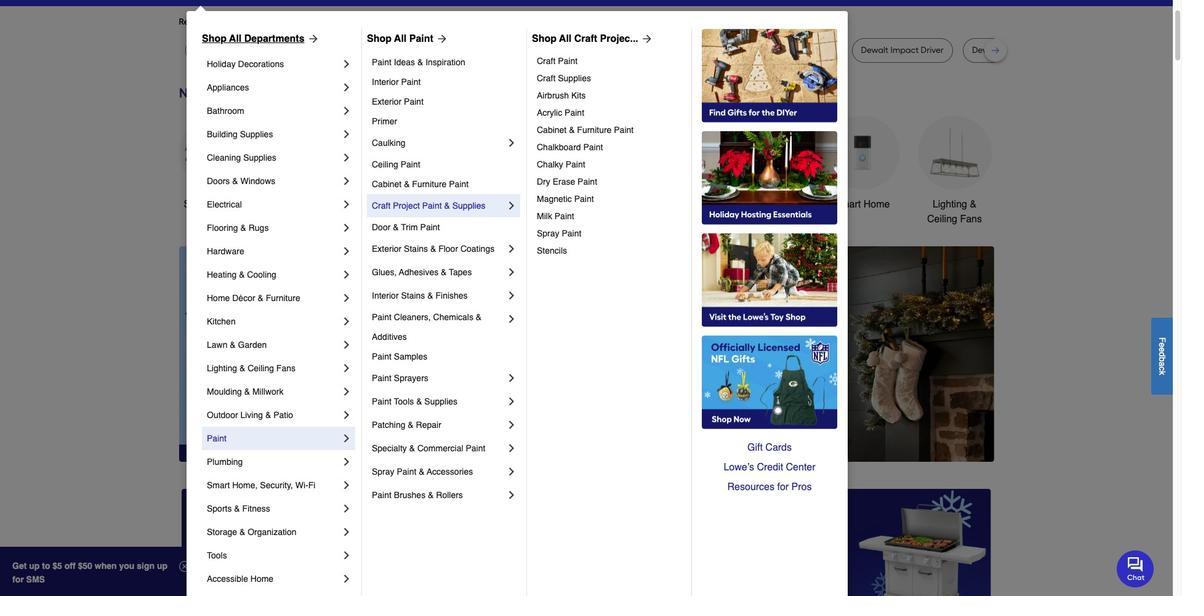 Task type: vqa. For each thing, say whether or not it's contained in the screenshot.
the middle Collapsible
no



Task type: describe. For each thing, give the bounding box(es) containing it.
1 vertical spatial fans
[[276, 363, 296, 373]]

chevron right image for doors & windows
[[341, 175, 353, 187]]

flooring
[[207, 223, 238, 233]]

all for paint
[[394, 33, 407, 44]]

chevron right image for interior stains & finishes
[[506, 289, 518, 302]]

erase
[[553, 177, 575, 187]]

cards
[[766, 442, 792, 453]]

kitchen faucets link
[[548, 116, 622, 212]]

0 horizontal spatial ceiling
[[248, 363, 274, 373]]

kitchen for kitchen
[[207, 317, 236, 326]]

lawn & garden
[[207, 340, 267, 350]]

holiday hosting essentials. image
[[702, 131, 838, 225]]

chevron right image for paint cleaners, chemicals & additives
[[506, 313, 518, 325]]

0 horizontal spatial home
[[207, 293, 230, 303]]

ceiling inside lighting & ceiling fans
[[928, 214, 958, 225]]

2 vertical spatial furniture
[[266, 293, 300, 303]]

supplies for building supplies
[[240, 129, 273, 139]]

interior stains & finishes
[[372, 291, 468, 301]]

drill for dewalt drill
[[737, 45, 751, 55]]

0 horizontal spatial lighting
[[207, 363, 237, 373]]

chevron right image for storage & organization
[[341, 526, 353, 538]]

smart for smart home
[[835, 199, 861, 210]]

shop all departments link
[[202, 31, 319, 46]]

chevron right image for craft project paint & supplies
[[506, 200, 518, 212]]

windows
[[240, 176, 275, 186]]

finishes
[[436, 291, 468, 301]]

0 horizontal spatial cabinet & furniture paint link
[[372, 174, 518, 194]]

accessible
[[207, 574, 248, 584]]

building supplies
[[207, 129, 273, 139]]

door & trim paint
[[372, 222, 440, 232]]

lowe's credit center link
[[702, 458, 838, 477]]

bit for dewalt drill bit set
[[1019, 45, 1029, 55]]

supplies down 'paint sprayers' link
[[425, 397, 458, 406]]

center
[[786, 462, 816, 473]]

chevron right image for building supplies
[[341, 128, 353, 140]]

paint down additives
[[372, 352, 392, 362]]

appliances
[[207, 83, 249, 92]]

1 horizontal spatial lighting & ceiling fans link
[[918, 116, 992, 227]]

chevron right image for specialty & commercial paint
[[506, 442, 518, 455]]

shop these last-minute gifts. $99 or less. quantities are limited and won't last. image
[[179, 246, 378, 462]]

all for departments
[[229, 33, 242, 44]]

chalky paint link
[[537, 156, 683, 173]]

shop all craft projec...
[[532, 33, 639, 44]]

impact for impact driver
[[780, 45, 808, 55]]

2 e from the top
[[1158, 347, 1168, 352]]

chevron right image for glues, adhesives & tapes
[[506, 266, 518, 278]]

recommended
[[179, 17, 238, 27]]

door & trim paint link
[[372, 217, 518, 237]]

pros
[[792, 482, 812, 493]]

chevron right image for lighting & ceiling fans
[[341, 362, 353, 374]]

sign
[[137, 561, 155, 571]]

arrow right image for shop all departments
[[305, 33, 319, 45]]

scroll to item #5 image
[[754, 440, 783, 445]]

paint down magnetic paint
[[555, 211, 574, 221]]

hardware
[[207, 246, 244, 256]]

paint cleaners, chemicals & additives link
[[372, 307, 506, 347]]

recommended searches for you heading
[[179, 16, 994, 28]]

shop for shop all paint
[[367, 33, 392, 44]]

officially licensed n f l gifts. shop now. image
[[702, 336, 838, 429]]

craft for craft paint
[[537, 56, 556, 66]]

repair
[[416, 420, 441, 430]]

tools down storage
[[207, 551, 227, 560]]

paint up door & trim paint link
[[422, 201, 442, 211]]

paint down ceiling paint link
[[449, 179, 469, 189]]

holiday decorations link
[[207, 52, 341, 76]]

dewalt drill bit
[[324, 45, 380, 55]]

drill for dewalt drill bit set
[[1002, 45, 1016, 55]]

driver for impact driver bit
[[521, 45, 544, 55]]

tapes
[[449, 267, 472, 277]]

paint inside paint cleaners, chemicals & additives
[[372, 312, 392, 322]]

paint brushes & rollers
[[372, 490, 463, 500]]

lowe's credit center
[[724, 462, 816, 473]]

1 set from the left
[[450, 45, 463, 55]]

ideas
[[394, 57, 415, 67]]

shop all paint
[[367, 33, 433, 44]]

bit for dewalt drill bit
[[370, 45, 380, 55]]

all for craft
[[559, 33, 572, 44]]

kitchen link
[[207, 310, 341, 333]]

1 vertical spatial tools link
[[207, 544, 341, 567]]

paint right trim
[[420, 222, 440, 232]]

deals
[[223, 199, 248, 210]]

chalky
[[537, 160, 563, 169]]

for inside get up to $5 off $50 when you sign up for sms
[[12, 575, 24, 584]]

paint up kitchen faucets
[[578, 177, 597, 187]]

searches
[[240, 17, 276, 27]]

dewalt drill bit set
[[972, 45, 1043, 55]]

paint down ideas
[[401, 77, 421, 87]]

chevron right image for kitchen
[[341, 315, 353, 328]]

chevron right image for home décor & furniture
[[341, 292, 353, 304]]

paint down paint samples
[[372, 373, 392, 383]]

sms
[[26, 575, 45, 584]]

stains for interior
[[401, 291, 425, 301]]

additives
[[372, 332, 407, 342]]

1 horizontal spatial bathroom
[[749, 199, 791, 210]]

tools up the door & trim paint
[[389, 199, 412, 210]]

storage & organization
[[207, 527, 297, 537]]

1 horizontal spatial lighting & ceiling fans
[[928, 199, 982, 225]]

paint ideas & inspiration
[[372, 57, 465, 67]]

décor
[[232, 293, 255, 303]]

1 vertical spatial furniture
[[412, 179, 447, 189]]

resources for pros
[[728, 482, 812, 493]]

dewalt for dewalt impact driver
[[861, 45, 889, 55]]

departments
[[244, 33, 305, 44]]

outdoor for outdoor living & patio
[[207, 410, 238, 420]]

heating & cooling
[[207, 270, 276, 280]]

paint up chalkboard paint link
[[614, 125, 634, 135]]

3 impact from the left
[[891, 45, 919, 55]]

dewalt for dewalt bit set
[[408, 45, 436, 55]]

get up to $5 off $50 when you sign up for sms
[[12, 561, 168, 584]]

resources
[[728, 482, 775, 493]]

driver for impact driver
[[810, 45, 833, 55]]

paint tools & supplies
[[372, 397, 458, 406]]

acrylic
[[537, 108, 562, 118]]

primer
[[372, 116, 397, 126]]

drill for dewalt drill bit
[[353, 45, 368, 55]]

chevron right image for bathroom
[[341, 105, 353, 117]]

caulking
[[372, 138, 406, 148]]

security,
[[260, 480, 293, 490]]

exterior paint
[[372, 97, 424, 107]]

paint down milk paint
[[562, 228, 582, 238]]

paint down kits
[[565, 108, 584, 118]]

arrow right image
[[972, 354, 984, 366]]

glues, adhesives & tapes
[[372, 267, 472, 277]]

spray for spray paint
[[537, 228, 560, 238]]

adhesives
[[399, 267, 439, 277]]

cleaning supplies link
[[207, 146, 341, 169]]

more suggestions for you link
[[315, 16, 425, 28]]

floor
[[439, 244, 458, 254]]

paint inside 'link'
[[397, 467, 417, 477]]

dewalt impact driver
[[861, 45, 944, 55]]

craft for craft supplies
[[537, 73, 556, 83]]

craft down recommended searches for you "heading"
[[574, 33, 597, 44]]

rollers
[[436, 490, 463, 500]]

dry erase paint
[[537, 177, 597, 187]]

samples
[[394, 352, 428, 362]]

craft paint link
[[537, 52, 683, 70]]

inspiration
[[426, 57, 465, 67]]

accessories
[[427, 467, 473, 477]]

chevron right image for lawn & garden
[[341, 339, 353, 351]]

chevron right image for electrical
[[341, 198, 353, 211]]

impact driver
[[780, 45, 833, 55]]

bit for impact driver bit
[[546, 45, 556, 55]]

chevron right image for hardware
[[341, 245, 353, 257]]

kitchen for kitchen faucets
[[550, 199, 583, 210]]

chevron right image for paint
[[341, 432, 353, 445]]

patio
[[274, 410, 293, 420]]

holiday
[[207, 59, 236, 69]]

hardware link
[[207, 240, 341, 263]]

& inside outdoor tools & equipment
[[706, 199, 713, 210]]

christmas decorations link
[[456, 116, 530, 227]]

electrical link
[[207, 193, 341, 216]]

living
[[240, 410, 263, 420]]

1 vertical spatial cabinet & furniture paint
[[372, 179, 469, 189]]

cabinet for the left cabinet & furniture paint link
[[372, 179, 402, 189]]

millwork
[[252, 387, 284, 397]]

exterior stains & floor coatings
[[372, 244, 495, 254]]

outdoor living & patio link
[[207, 403, 341, 427]]

1 horizontal spatial cabinet & furniture paint link
[[537, 121, 683, 139]]

paint up patching
[[372, 397, 392, 406]]

chat invite button image
[[1117, 550, 1155, 587]]

visit the lowe's toy shop. image
[[702, 233, 838, 327]]

1 vertical spatial lighting & ceiling fans
[[207, 363, 296, 373]]

paint samples
[[372, 352, 428, 362]]

fans inside lighting & ceiling fans
[[960, 214, 982, 225]]

supplies for cleaning supplies
[[243, 153, 276, 163]]

accessible home link
[[207, 567, 341, 591]]

2 set from the left
[[1031, 45, 1043, 55]]

for left pros
[[777, 482, 789, 493]]

smart home, security, wi-fi link
[[207, 474, 341, 497]]

impact for impact driver bit
[[491, 45, 519, 55]]

sports & fitness
[[207, 504, 270, 514]]

home for accessible home
[[251, 574, 274, 584]]

interior paint link
[[372, 72, 518, 92]]

spray for spray paint & accessories
[[372, 467, 395, 477]]

0 horizontal spatial bathroom link
[[207, 99, 341, 123]]

& inside 'link'
[[419, 467, 425, 477]]

outdoor for outdoor tools & equipment
[[643, 199, 678, 210]]



Task type: locate. For each thing, give the bounding box(es) containing it.
garden
[[238, 340, 267, 350]]

chevron right image for tools
[[341, 549, 353, 562]]

shop for shop all craft projec...
[[532, 33, 557, 44]]

paint tools & supplies link
[[372, 390, 506, 413]]

1 horizontal spatial lighting
[[933, 199, 967, 210]]

milk paint
[[537, 211, 574, 221]]

stains down trim
[[404, 244, 428, 254]]

supplies up windows
[[243, 153, 276, 163]]

dewalt for dewalt drill
[[707, 45, 735, 55]]

$50
[[78, 561, 92, 571]]

holiday decorations
[[207, 59, 284, 69]]

0 vertical spatial tools link
[[364, 116, 438, 212]]

1 drill from the left
[[353, 45, 368, 55]]

outdoor up "equipment"
[[643, 199, 678, 210]]

craft supplies
[[537, 73, 591, 83]]

home for smart home
[[864, 199, 890, 210]]

kitchen inside kitchen faucets link
[[550, 199, 583, 210]]

spray inside spray paint & accessories 'link'
[[372, 467, 395, 477]]

smart home, security, wi-fi
[[207, 480, 316, 490]]

1 exterior from the top
[[372, 97, 402, 107]]

supplies up cleaning supplies on the left top of the page
[[240, 129, 273, 139]]

0 horizontal spatial kitchen
[[207, 317, 236, 326]]

paint up the brushes
[[397, 467, 417, 477]]

paint left the brushes
[[372, 490, 392, 500]]

paint down interior paint
[[404, 97, 424, 107]]

resources for pros link
[[702, 477, 838, 497]]

1 shop from the left
[[202, 33, 227, 44]]

shop all departments
[[202, 33, 305, 44]]

0 vertical spatial cabinet & furniture paint link
[[537, 121, 683, 139]]

flooring & rugs
[[207, 223, 269, 233]]

craft up door
[[372, 201, 391, 211]]

1 horizontal spatial ceiling
[[372, 160, 398, 169]]

e
[[1158, 342, 1168, 347], [1158, 347, 1168, 352]]

5 dewalt from the left
[[972, 45, 1000, 55]]

1 vertical spatial kitchen
[[207, 317, 236, 326]]

0 vertical spatial stains
[[404, 244, 428, 254]]

project
[[393, 201, 420, 211]]

paint left ideas
[[372, 57, 392, 67]]

dewalt for dewalt drill bit
[[324, 45, 351, 55]]

interior down glues,
[[372, 291, 399, 301]]

heating & cooling link
[[207, 263, 341, 286]]

shop down recommended
[[202, 33, 227, 44]]

3 shop from the left
[[532, 33, 557, 44]]

1 you from the left
[[291, 17, 305, 27]]

decorations down christmas
[[467, 214, 519, 225]]

2 dewalt from the left
[[408, 45, 436, 55]]

decorations for holiday
[[238, 59, 284, 69]]

2 vertical spatial home
[[251, 574, 274, 584]]

scroll to item #3 image
[[692, 440, 722, 445]]

accessible home
[[207, 574, 274, 584]]

0 vertical spatial bathroom
[[207, 106, 244, 116]]

1 horizontal spatial furniture
[[412, 179, 447, 189]]

chevron right image for paint tools & supplies
[[506, 395, 518, 408]]

scroll to item #2 image
[[663, 440, 692, 445]]

smart for smart home, security, wi-fi
[[207, 480, 230, 490]]

chevron right image for paint brushes & rollers
[[506, 489, 518, 501]]

milk paint link
[[537, 208, 683, 225]]

wi-
[[295, 480, 308, 490]]

arrow right image for shop all paint
[[433, 33, 448, 45]]

smart inside "link"
[[835, 199, 861, 210]]

1 vertical spatial lighting & ceiling fans link
[[207, 357, 341, 380]]

4 bit from the left
[[1019, 45, 1029, 55]]

exterior up primer
[[372, 97, 402, 107]]

2 vertical spatial ceiling
[[248, 363, 274, 373]]

1 vertical spatial home
[[207, 293, 230, 303]]

magnetic paint link
[[537, 190, 683, 208]]

0 vertical spatial spray
[[537, 228, 560, 238]]

paint down chalkboard paint
[[566, 160, 585, 169]]

new deals every day during 25 days of deals image
[[179, 83, 994, 103]]

1 vertical spatial spray
[[372, 467, 395, 477]]

0 horizontal spatial smart
[[207, 480, 230, 490]]

paint
[[409, 33, 433, 44], [558, 56, 578, 66], [372, 57, 392, 67], [401, 77, 421, 87], [404, 97, 424, 107], [565, 108, 584, 118], [614, 125, 634, 135], [584, 142, 603, 152], [401, 160, 420, 169], [566, 160, 585, 169], [578, 177, 597, 187], [449, 179, 469, 189], [574, 194, 594, 204], [422, 201, 442, 211], [555, 211, 574, 221], [420, 222, 440, 232], [562, 228, 582, 238], [372, 312, 392, 322], [372, 352, 392, 362], [372, 373, 392, 383], [372, 397, 392, 406], [207, 434, 227, 443], [466, 443, 486, 453], [397, 467, 417, 477], [372, 490, 392, 500]]

0 vertical spatial furniture
[[577, 125, 612, 135]]

chevron right image for flooring & rugs
[[341, 222, 353, 234]]

tools inside the paint tools & supplies link
[[394, 397, 414, 406]]

2 horizontal spatial home
[[864, 199, 890, 210]]

1 horizontal spatial driver
[[810, 45, 833, 55]]

0 vertical spatial lighting
[[933, 199, 967, 210]]

1 horizontal spatial home
[[251, 574, 274, 584]]

1 vertical spatial smart
[[207, 480, 230, 490]]

0 horizontal spatial up
[[29, 561, 40, 571]]

1 vertical spatial stains
[[401, 291, 425, 301]]

spray paint & accessories link
[[372, 460, 506, 483]]

0 horizontal spatial shop
[[202, 33, 227, 44]]

1 arrow right image from the left
[[305, 33, 319, 45]]

cabinet & furniture paint link up chalky paint link
[[537, 121, 683, 139]]

kitchen inside kitchen link
[[207, 317, 236, 326]]

2 arrow right image from the left
[[433, 33, 448, 45]]

exterior inside "link"
[[372, 244, 402, 254]]

fi
[[308, 480, 316, 490]]

spray down milk
[[537, 228, 560, 238]]

1 e from the top
[[1158, 342, 1168, 347]]

patching & repair
[[372, 420, 441, 430]]

supplies up kits
[[558, 73, 591, 83]]

1 up from the left
[[29, 561, 40, 571]]

home,
[[232, 480, 258, 490]]

1 horizontal spatial arrow right image
[[433, 33, 448, 45]]

1 horizontal spatial outdoor
[[643, 199, 678, 210]]

cabinet & furniture paint
[[537, 125, 634, 135], [372, 179, 469, 189]]

0 vertical spatial cabinet & furniture paint
[[537, 125, 634, 135]]

airbrush kits
[[537, 91, 586, 100]]

lowe's
[[724, 462, 754, 473]]

christmas decorations
[[467, 199, 519, 225]]

interior for interior stains & finishes
[[372, 291, 399, 301]]

1 vertical spatial lighting
[[207, 363, 237, 373]]

chevron right image for patching & repair
[[506, 419, 518, 431]]

2 you from the left
[[400, 17, 415, 27]]

chevron right image for appliances
[[341, 81, 353, 94]]

dry erase paint link
[[537, 173, 683, 190]]

doors & windows link
[[207, 169, 341, 193]]

2 interior from the top
[[372, 291, 399, 301]]

&
[[418, 57, 423, 67], [569, 125, 575, 135], [232, 176, 238, 186], [404, 179, 410, 189], [706, 199, 713, 210], [970, 199, 977, 210], [444, 201, 450, 211], [393, 222, 399, 232], [240, 223, 246, 233], [430, 244, 436, 254], [441, 267, 447, 277], [239, 270, 245, 280], [428, 291, 433, 301], [258, 293, 263, 303], [476, 312, 482, 322], [230, 340, 236, 350], [240, 363, 245, 373], [244, 387, 250, 397], [416, 397, 422, 406], [265, 410, 271, 420], [408, 420, 414, 430], [409, 443, 415, 453], [419, 467, 425, 477], [428, 490, 434, 500], [234, 504, 240, 514], [240, 527, 245, 537]]

cabinet down ceiling paint
[[372, 179, 402, 189]]

0 vertical spatial decorations
[[238, 59, 284, 69]]

stencils
[[537, 246, 567, 256]]

chevron right image for accessible home
[[341, 573, 353, 585]]

& inside paint cleaners, chemicals & additives
[[476, 312, 482, 322]]

kits
[[572, 91, 586, 100]]

door
[[372, 222, 391, 232]]

0 vertical spatial home
[[864, 199, 890, 210]]

paint down "caulking"
[[401, 160, 420, 169]]

1 horizontal spatial up
[[157, 561, 168, 571]]

exterior for exterior stains & floor coatings
[[372, 244, 402, 254]]

1 vertical spatial cabinet & furniture paint link
[[372, 174, 518, 194]]

all up craft paint
[[559, 33, 572, 44]]

arrow left image
[[408, 354, 420, 366]]

stains up cleaners,
[[401, 291, 425, 301]]

outdoor down moulding
[[207, 410, 238, 420]]

furniture down heating & cooling link
[[266, 293, 300, 303]]

moulding & millwork
[[207, 387, 284, 397]]

c
[[1158, 366, 1168, 371]]

home inside "link"
[[864, 199, 890, 210]]

craft for craft project paint & supplies
[[372, 201, 391, 211]]

magnetic
[[537, 194, 572, 204]]

paint up plumbing
[[207, 434, 227, 443]]

outdoor inside outdoor tools & equipment
[[643, 199, 678, 210]]

& inside lighting & ceiling fans
[[970, 199, 977, 210]]

a
[[1158, 362, 1168, 366]]

1 vertical spatial cabinet
[[372, 179, 402, 189]]

sports & fitness link
[[207, 497, 341, 520]]

chevron right image for exterior stains & floor coatings
[[506, 243, 518, 255]]

$5
[[53, 561, 62, 571]]

you for more suggestions for you
[[400, 17, 415, 27]]

all for deals
[[209, 199, 220, 210]]

3 dewalt from the left
[[707, 45, 735, 55]]

arrow right image inside shop all craft projec... link
[[639, 33, 653, 45]]

arrow right image inside "shop all paint" link
[[433, 33, 448, 45]]

get up to 2 free select tools or batteries when you buy 1 with select purchases. image
[[181, 489, 438, 596]]

decorations inside holiday decorations link
[[238, 59, 284, 69]]

1 vertical spatial ceiling
[[928, 214, 958, 225]]

smart home link
[[826, 116, 899, 212]]

craft project paint & supplies
[[372, 201, 486, 211]]

3 drill from the left
[[1002, 45, 1016, 55]]

1 horizontal spatial kitchen
[[550, 199, 583, 210]]

tools inside outdoor tools & equipment
[[681, 199, 704, 210]]

1 horizontal spatial shop
[[367, 33, 392, 44]]

you up "shop all paint" link
[[400, 17, 415, 27]]

paint down "dry erase paint"
[[574, 194, 594, 204]]

up to 30 percent off select grills and accessories. image
[[735, 489, 992, 596]]

decorations
[[238, 59, 284, 69], [467, 214, 519, 225]]

arrow right image up paint ideas & inspiration link
[[433, 33, 448, 45]]

0 vertical spatial lighting & ceiling fans
[[928, 199, 982, 225]]

e up "b"
[[1158, 347, 1168, 352]]

1 driver from the left
[[521, 45, 544, 55]]

1 vertical spatial exterior
[[372, 244, 402, 254]]

cabinet down acrylic
[[537, 125, 567, 135]]

1 horizontal spatial decorations
[[467, 214, 519, 225]]

0 horizontal spatial cabinet
[[372, 179, 402, 189]]

specialty & commercial paint
[[372, 443, 486, 453]]

acrylic paint link
[[537, 104, 683, 121]]

0 horizontal spatial set
[[450, 45, 463, 55]]

cabinet & furniture paint link up craft project paint & supplies
[[372, 174, 518, 194]]

arrow right image down more at the top left
[[305, 33, 319, 45]]

all inside "link"
[[229, 33, 242, 44]]

for up shop all paint
[[387, 17, 399, 27]]

1 vertical spatial bathroom
[[749, 199, 791, 210]]

0 horizontal spatial driver
[[521, 45, 544, 55]]

2 horizontal spatial driver
[[921, 45, 944, 55]]

to
[[42, 561, 50, 571]]

all up ideas
[[394, 33, 407, 44]]

0 horizontal spatial lighting & ceiling fans link
[[207, 357, 341, 380]]

4 dewalt from the left
[[861, 45, 889, 55]]

shop
[[202, 33, 227, 44], [367, 33, 392, 44], [532, 33, 557, 44]]

2 shop from the left
[[367, 33, 392, 44]]

0 vertical spatial lighting & ceiling fans link
[[918, 116, 992, 227]]

you left more at the top left
[[291, 17, 305, 27]]

cabinet for cabinet & furniture paint link to the right
[[537, 125, 567, 135]]

cabinet & furniture paint up craft project paint & supplies
[[372, 179, 469, 189]]

equipment
[[654, 214, 701, 225]]

spray paint
[[537, 228, 582, 238]]

chevron right image
[[341, 105, 353, 117], [506, 137, 518, 149], [341, 152, 353, 164], [506, 266, 518, 278], [341, 269, 353, 281], [506, 313, 518, 325], [506, 395, 518, 408], [506, 419, 518, 431], [506, 442, 518, 455], [341, 456, 353, 468], [341, 479, 353, 491], [341, 573, 353, 585]]

scroll to item #4 element
[[722, 438, 754, 446]]

brushes
[[394, 490, 426, 500]]

1 bit from the left
[[370, 45, 380, 55]]

up left to at the bottom of page
[[29, 561, 40, 571]]

None search field
[[459, 0, 795, 8]]

suggestions
[[337, 17, 386, 27]]

chevron right image for holiday decorations
[[341, 58, 353, 70]]

smart home
[[835, 199, 890, 210]]

cabinet & furniture paint up chalkboard paint
[[537, 125, 634, 135]]

1 impact from the left
[[491, 45, 519, 55]]

shop up impact driver bit
[[532, 33, 557, 44]]

plumbing link
[[207, 450, 341, 474]]

glues, adhesives & tapes link
[[372, 261, 506, 284]]

gift cards link
[[702, 438, 838, 458]]

lighting & ceiling fans link
[[918, 116, 992, 227], [207, 357, 341, 380]]

spray inside spray paint link
[[537, 228, 560, 238]]

chevron right image for caulking
[[506, 137, 518, 149]]

chevron right image for outdoor living & patio
[[341, 409, 353, 421]]

0 vertical spatial ceiling
[[372, 160, 398, 169]]

chevron right image
[[341, 58, 353, 70], [341, 81, 353, 94], [341, 128, 353, 140], [341, 175, 353, 187], [341, 198, 353, 211], [506, 200, 518, 212], [341, 222, 353, 234], [506, 243, 518, 255], [341, 245, 353, 257], [506, 289, 518, 302], [341, 292, 353, 304], [341, 315, 353, 328], [341, 339, 353, 351], [341, 362, 353, 374], [506, 372, 518, 384], [341, 386, 353, 398], [341, 409, 353, 421], [341, 432, 353, 445], [506, 466, 518, 478], [506, 489, 518, 501], [341, 503, 353, 515], [341, 526, 353, 538], [341, 549, 353, 562]]

lighting & ceiling fans
[[928, 199, 982, 225], [207, 363, 296, 373]]

chevron right image for paint sprayers
[[506, 372, 518, 384]]

shop all deals link
[[179, 116, 253, 212]]

arrow right image for shop all craft projec...
[[639, 33, 653, 45]]

stains for exterior
[[404, 244, 428, 254]]

0 horizontal spatial cabinet & furniture paint
[[372, 179, 469, 189]]

0 vertical spatial smart
[[835, 199, 861, 210]]

2 up from the left
[[157, 561, 168, 571]]

dewalt for dewalt drill bit set
[[972, 45, 1000, 55]]

decorations inside 'christmas decorations' link
[[467, 214, 519, 225]]

storage
[[207, 527, 237, 537]]

0 vertical spatial cabinet
[[537, 125, 567, 135]]

arrow right image up craft paint link
[[639, 33, 653, 45]]

interior up exterior paint
[[372, 77, 399, 87]]

1 vertical spatial decorations
[[467, 214, 519, 225]]

plumbing
[[207, 457, 243, 467]]

f
[[1158, 337, 1168, 342]]

1 dewalt from the left
[[324, 45, 351, 55]]

2 horizontal spatial impact
[[891, 45, 919, 55]]

patching & repair link
[[372, 413, 506, 437]]

kitchen up milk paint
[[550, 199, 583, 210]]

find gifts for the diyer. image
[[702, 29, 838, 123]]

you for recommended searches for you
[[291, 17, 305, 27]]

interior for interior paint
[[372, 77, 399, 87]]

outdoor
[[643, 199, 678, 210], [207, 410, 238, 420]]

0 horizontal spatial drill
[[353, 45, 368, 55]]

shop for shop all departments
[[202, 33, 227, 44]]

2 exterior from the top
[[372, 244, 402, 254]]

2 horizontal spatial shop
[[532, 33, 557, 44]]

stencils link
[[537, 242, 683, 259]]

arrow right image inside shop all departments "link"
[[305, 33, 319, 45]]

0 horizontal spatial fans
[[276, 363, 296, 373]]

1 horizontal spatial set
[[1031, 45, 1043, 55]]

spray down specialty
[[372, 467, 395, 477]]

all right shop
[[209, 199, 220, 210]]

kitchen up lawn
[[207, 317, 236, 326]]

exterior down door
[[372, 244, 402, 254]]

decorations down shop all departments "link"
[[238, 59, 284, 69]]

e up "d"
[[1158, 342, 1168, 347]]

chemicals
[[433, 312, 474, 322]]

building
[[207, 129, 238, 139]]

1 horizontal spatial spray
[[537, 228, 560, 238]]

2 horizontal spatial furniture
[[577, 125, 612, 135]]

0 horizontal spatial you
[[291, 17, 305, 27]]

1 horizontal spatial smart
[[835, 199, 861, 210]]

supplies up door & trim paint link
[[452, 201, 486, 211]]

paint up the dewalt bit set
[[409, 33, 433, 44]]

0 vertical spatial kitchen
[[550, 199, 583, 210]]

0 horizontal spatial bathroom
[[207, 106, 244, 116]]

1 horizontal spatial tools link
[[364, 116, 438, 212]]

ceiling paint link
[[372, 155, 518, 174]]

exterior for exterior paint
[[372, 97, 402, 107]]

tools up "equipment"
[[681, 199, 704, 210]]

75 percent off all artificial christmas trees, holiday lights and more. image
[[398, 246, 994, 462]]

2 drill from the left
[[737, 45, 751, 55]]

chevron right image for heating & cooling
[[341, 269, 353, 281]]

sprayers
[[394, 373, 429, 383]]

1 horizontal spatial impact
[[780, 45, 808, 55]]

paint up accessories
[[466, 443, 486, 453]]

0 vertical spatial outdoor
[[643, 199, 678, 210]]

drill
[[353, 45, 368, 55], [737, 45, 751, 55], [1002, 45, 1016, 55]]

0 horizontal spatial arrow right image
[[305, 33, 319, 45]]

2 bit from the left
[[438, 45, 448, 55]]

furniture up craft project paint & supplies
[[412, 179, 447, 189]]

supplies inside 'link'
[[243, 153, 276, 163]]

get
[[12, 561, 27, 571]]

0 horizontal spatial tools link
[[207, 544, 341, 567]]

magnetic paint
[[537, 194, 594, 204]]

craft up craft supplies
[[537, 56, 556, 66]]

chevron right image for cleaning supplies
[[341, 152, 353, 164]]

paint up chalky paint link
[[584, 142, 603, 152]]

3 arrow right image from the left
[[639, 33, 653, 45]]

shop down more suggestions for you link
[[367, 33, 392, 44]]

all down recommended searches for you
[[229, 33, 242, 44]]

shop all craft projec... link
[[532, 31, 653, 46]]

airbrush
[[537, 91, 569, 100]]

0 vertical spatial interior
[[372, 77, 399, 87]]

cooling
[[247, 270, 276, 280]]

chevron right image for spray paint & accessories
[[506, 466, 518, 478]]

chevron right image for smart home, security, wi-fi
[[341, 479, 353, 491]]

0 vertical spatial fans
[[960, 214, 982, 225]]

1 horizontal spatial you
[[400, 17, 415, 27]]

coatings
[[461, 244, 495, 254]]

paint up craft supplies
[[558, 56, 578, 66]]

3 driver from the left
[[921, 45, 944, 55]]

up right sign
[[157, 561, 168, 571]]

ceiling
[[372, 160, 398, 169], [928, 214, 958, 225], [248, 363, 274, 373]]

1 horizontal spatial drill
[[737, 45, 751, 55]]

3 bit from the left
[[546, 45, 556, 55]]

for down "get"
[[12, 575, 24, 584]]

arrow right image
[[305, 33, 319, 45], [433, 33, 448, 45], [639, 33, 653, 45]]

up to 35 percent off select small appliances. image
[[458, 489, 715, 596]]

2 impact from the left
[[780, 45, 808, 55]]

paint up additives
[[372, 312, 392, 322]]

0 horizontal spatial spray
[[372, 467, 395, 477]]

chevron right image for moulding & millwork
[[341, 386, 353, 398]]

chevron right image for sports & fitness
[[341, 503, 353, 515]]

dry
[[537, 177, 550, 187]]

tools up patching & repair
[[394, 397, 414, 406]]

2 horizontal spatial arrow right image
[[639, 33, 653, 45]]

caulking link
[[372, 131, 506, 155]]

chevron right image for plumbing
[[341, 456, 353, 468]]

1 interior from the top
[[372, 77, 399, 87]]

2 horizontal spatial ceiling
[[928, 214, 958, 225]]

spray paint & accessories
[[372, 467, 473, 477]]

furniture up chalkboard paint link
[[577, 125, 612, 135]]

0 vertical spatial exterior
[[372, 97, 402, 107]]

0 horizontal spatial lighting & ceiling fans
[[207, 363, 296, 373]]

1 vertical spatial outdoor
[[207, 410, 238, 420]]

decorations for christmas
[[467, 214, 519, 225]]

1 horizontal spatial cabinet & furniture paint
[[537, 125, 634, 135]]

2 horizontal spatial drill
[[1002, 45, 1016, 55]]

0 horizontal spatial decorations
[[238, 59, 284, 69]]

for up departments
[[278, 17, 289, 27]]

lighting inside lighting & ceiling fans
[[933, 199, 967, 210]]

1 horizontal spatial bathroom link
[[733, 116, 807, 212]]

stains inside "link"
[[404, 244, 428, 254]]

supplies for craft supplies
[[558, 73, 591, 83]]

craft up airbrush in the left top of the page
[[537, 73, 556, 83]]

for
[[278, 17, 289, 27], [387, 17, 399, 27], [777, 482, 789, 493], [12, 575, 24, 584]]

1 vertical spatial interior
[[372, 291, 399, 301]]

2 driver from the left
[[810, 45, 833, 55]]

shop inside "link"
[[202, 33, 227, 44]]

0 horizontal spatial furniture
[[266, 293, 300, 303]]

0 horizontal spatial impact
[[491, 45, 519, 55]]



